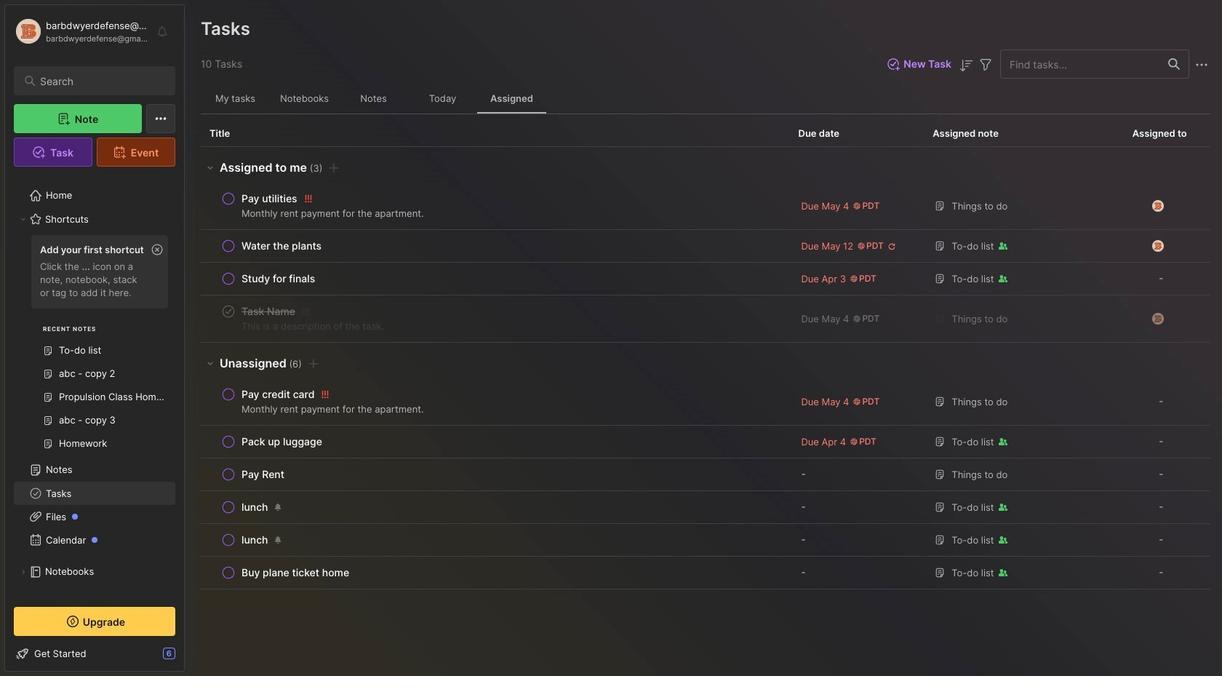 Task type: vqa. For each thing, say whether or not it's contained in the screenshot.
"Help and Learning task checklist" field
yes



Task type: locate. For each thing, give the bounding box(es) containing it.
create a task image
[[326, 159, 343, 176]]

pay rent 8 cell
[[242, 467, 285, 482]]

group
[[14, 231, 175, 464]]

pack up luggage 7 cell
[[242, 435, 322, 449]]

row group
[[201, 147, 1211, 590]]

Account field
[[14, 17, 148, 46]]

more actions and view options image
[[1194, 56, 1211, 73]]

buy plane ticket home 11 cell
[[242, 566, 350, 580]]

none search field inside main element
[[40, 72, 162, 90]]

None search field
[[40, 72, 162, 90]]

create a task image
[[305, 355, 322, 372]]

tree
[[5, 175, 184, 662]]

pay utilities 1 cell
[[242, 191, 297, 206]]

pay credit card 6 cell
[[242, 387, 315, 402]]

lunch 10 cell
[[242, 533, 268, 547]]

filter tasks image
[[977, 56, 995, 73]]

expand notebooks image
[[19, 568, 28, 576]]

row
[[201, 183, 1211, 230], [210, 189, 781, 223], [201, 230, 1211, 263], [210, 236, 781, 256], [201, 263, 1211, 296], [210, 269, 781, 289], [201, 296, 1211, 343], [210, 301, 781, 336], [201, 378, 1211, 426], [210, 384, 781, 419], [201, 426, 1211, 459], [210, 432, 781, 452], [201, 459, 1211, 491], [210, 464, 781, 485], [201, 491, 1211, 524], [210, 497, 781, 517], [201, 524, 1211, 557], [210, 530, 781, 550], [201, 557, 1211, 590], [210, 563, 781, 583]]



Task type: describe. For each thing, give the bounding box(es) containing it.
group inside tree
[[14, 231, 175, 464]]

collapse assignedtome image
[[205, 162, 216, 173]]

More actions and view options field
[[1190, 55, 1211, 73]]

Find tasks… text field
[[1001, 52, 1160, 76]]

collapse unassigned image
[[205, 357, 216, 369]]

study for finals 3 cell
[[242, 271, 315, 286]]

Sort tasks by… field
[[958, 55, 975, 74]]

main element
[[0, 0, 189, 676]]

task name 4 cell
[[242, 304, 296, 319]]

Help and Learning task checklist field
[[5, 642, 184, 665]]

tree inside main element
[[5, 175, 184, 662]]

click to collapse image
[[184, 649, 195, 667]]

Search text field
[[40, 74, 162, 88]]

Filter tasks field
[[977, 55, 995, 73]]

water the plants 2 cell
[[242, 239, 322, 253]]

lunch 9 cell
[[242, 500, 268, 515]]



